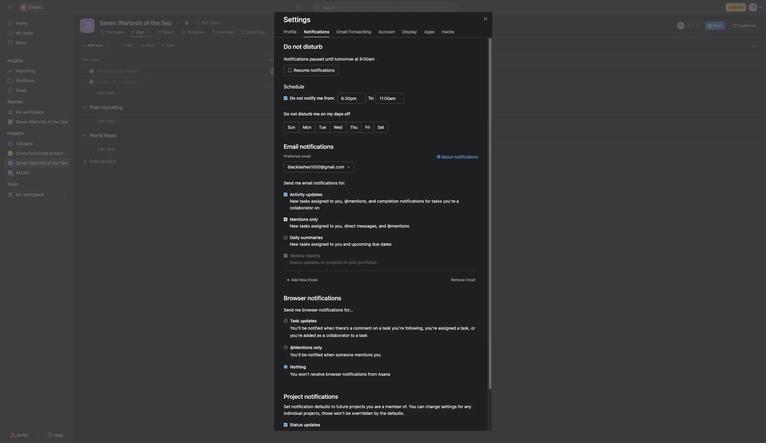 Task type: describe. For each thing, give the bounding box(es) containing it.
about notifications link
[[437, 154, 478, 180]]

date
[[314, 57, 321, 62]]

projects element
[[0, 128, 73, 179]]

Status updates checkbox
[[284, 424, 287, 427]]

add down post recruiting button
[[97, 118, 105, 123]]

are
[[375, 404, 381, 410]]

1 horizontal spatial task
[[359, 333, 368, 338]]

on inside activity updates new tasks assigned to you, @mentions, and completion notifications for tasks you're a collaborator on
[[315, 205, 319, 211]]

@mentions only you'll be notified when someone mentions you
[[290, 345, 381, 358]]

receive
[[311, 372, 325, 377]]

add task… button for news
[[97, 146, 118, 152]]

won't
[[334, 411, 345, 416]]

do for do not notify me from:
[[290, 96, 295, 101]]

workspace for my workspace link within the starred element
[[23, 110, 44, 115]]

completed image
[[88, 67, 95, 74]]

tasks left you're
[[432, 199, 442, 204]]

2 seven warlords of the sea link from the top
[[4, 158, 69, 168]]

tasks for mentions only new tasks assigned to you, direct messages, and @mentions
[[300, 224, 310, 229]]

remove email
[[451, 278, 476, 282]]

you inside nothing you won't receive browser notifications from asana
[[290, 372, 297, 377]]

sea inside projects element
[[60, 160, 67, 166]]

my workspace link inside starred element
[[4, 107, 69, 117]]

add up task name
[[88, 43, 94, 48]]

to for only
[[330, 224, 334, 229]]

do not notify me from:
[[290, 96, 335, 101]]

direct
[[344, 224, 356, 229]]

0 horizontal spatial browser
[[302, 308, 318, 313]]

inbox
[[16, 40, 26, 45]]

invite
[[17, 433, 28, 438]]

and inside activity updates new tasks assigned to you, @mentions, and completion notifications for tasks you're a collaborator on
[[369, 199, 376, 204]]

invite button
[[6, 430, 32, 441]]

completed checkbox for assign hq locations text field
[[88, 78, 95, 85]]

email notifications
[[284, 143, 334, 150]]

status inside weekly reports status updates on projects in your portfolios
[[290, 260, 302, 265]]

someone
[[336, 353, 354, 358]]

can
[[417, 404, 424, 410]]

send for send me email notifications for:
[[284, 181, 294, 186]]

at
[[355, 56, 359, 62]]

until
[[325, 56, 334, 62]]

to for summaries
[[330, 242, 334, 247]]

add task… for recruiting
[[97, 118, 118, 123]]

my workspace for my workspace link inside the teams element
[[16, 192, 44, 197]]

of for second seven warlords of the sea link from the bottom
[[48, 119, 51, 124]]

for…
[[344, 308, 353, 313]]

tasks for activity updates new tasks assigned to you, @mentions, and completion notifications for tasks you're a collaborator on
[[300, 199, 310, 204]]

a right there's
[[350, 326, 352, 331]]

by
[[374, 411, 379, 416]]

list link
[[132, 29, 144, 35]]

a down comment in the bottom left of the page
[[356, 333, 358, 338]]

not disturb
[[293, 43, 323, 50]]

2 horizontal spatial you're
[[425, 326, 437, 331]]

projects button
[[0, 130, 24, 137]]

2 status from the top
[[290, 423, 303, 428]]

task inside add task button
[[96, 43, 103, 48]]

global element
[[0, 15, 73, 51]]

news
[[104, 133, 117, 138]]

do not disturb me on my days off
[[284, 111, 350, 116]]

task for task name
[[81, 57, 89, 62]]

wed
[[334, 125, 343, 130]]

defaults
[[315, 404, 330, 410]]

send for send me browser notifications for…
[[284, 308, 294, 313]]

my
[[327, 111, 333, 116]]

row containing task name
[[73, 54, 767, 65]]

a right as
[[323, 333, 325, 338]]

due
[[306, 57, 313, 62]]

add section
[[90, 159, 117, 164]]

on inside weekly reports status updates on projects in your portfolios
[[321, 260, 326, 265]]

as
[[317, 333, 322, 338]]

be inside set notification defaults to future projects you are a member of. you can change settings for any individual projects, those won't be overridden by the defaults.
[[346, 411, 351, 416]]

from
[[368, 372, 377, 377]]

insights
[[7, 58, 23, 63]]

do for do not disturb me on my days off
[[284, 111, 289, 116]]

browser inside nothing you won't receive browser notifications from asana
[[326, 372, 342, 377]]

only for mentions only
[[310, 217, 318, 222]]

mentions
[[355, 353, 373, 358]]

hide sidebar image
[[8, 5, 13, 10]]

add task… inside header untitled section tree grid
[[97, 90, 118, 95]]

task name
[[81, 57, 100, 62]]

upgrade button
[[726, 3, 747, 12]]

list
[[136, 29, 144, 35]]

send me email notifications for:
[[284, 181, 346, 186]]

gantt
[[365, 29, 376, 35]]

world
[[90, 133, 103, 138]]

on left my
[[321, 111, 326, 116]]

tasks for daily summaries new tasks assigned to you and upcoming due dates
[[300, 242, 310, 247]]

account button
[[379, 29, 395, 37]]

amjad link
[[4, 168, 69, 178]]

forwarding
[[349, 29, 371, 34]]

you inside set notification defaults to future projects you are a member of. you can change settings for any individual projects, those won't be overridden by the defaults.
[[409, 404, 416, 410]]

board link
[[158, 29, 175, 35]]

assigned for updates
[[311, 199, 329, 204]]

recruiting top pirates cell
[[73, 65, 267, 76]]

collapse task list for this section image
[[82, 105, 87, 110]]

0 vertical spatial email
[[301, 154, 311, 159]]

task… inside header untitled section tree grid
[[106, 90, 118, 95]]

collapse task list for this section image
[[82, 133, 87, 138]]

insights button
[[0, 58, 23, 64]]

and inside mentions only new tasks assigned to you, direct messages, and @mentions
[[379, 224, 386, 229]]

task,
[[461, 326, 470, 331]]

Do not notify me from: checkbox
[[284, 96, 287, 100]]

or
[[471, 326, 475, 331]]

collaborator inside task updates you'll be notified when there's a comment on a task you're following, you're assigned a task, or you're added as a collaborator to a task
[[326, 333, 350, 338]]

assign hq locations cell
[[73, 76, 267, 87]]

you for are
[[367, 404, 374, 410]]

add task… row for world news
[[73, 143, 767, 155]]

my for my workspace link inside the teams element
[[16, 192, 22, 197]]

timeline
[[187, 29, 204, 35]]

dashboard link
[[273, 29, 299, 35]]

preferred email
[[284, 154, 311, 159]]

add task
[[88, 43, 103, 48]]

updates for activity
[[306, 192, 322, 197]]

reporting
[[16, 68, 35, 73]]

assignee
[[270, 57, 285, 62]]

messages link
[[307, 29, 332, 35]]

notified for only
[[308, 353, 323, 358]]

tb inside header untitled section tree grid
[[271, 68, 276, 73]]

black
[[288, 68, 297, 73]]

completed checkbox for the recruiting top pirates text box
[[88, 67, 95, 74]]

thu
[[350, 125, 358, 130]]

1 vertical spatial task
[[383, 326, 391, 331]]

Assign HQ locations text field
[[96, 79, 138, 85]]

be for you'll
[[302, 353, 307, 358]]

notifications left for…
[[319, 308, 343, 313]]

dashboard
[[277, 29, 299, 35]]

inbox link
[[4, 38, 69, 48]]

calendar
[[216, 29, 234, 35]]

tb button
[[678, 22, 685, 29]]

set
[[284, 404, 290, 410]]

nothing you won't receive browser notifications from asana
[[290, 365, 390, 377]]

seven warlords of the sea for second seven warlords of the sea link from the top
[[16, 160, 67, 166]]

notifications inside the resume notifications button
[[311, 68, 335, 73]]

1 vertical spatial email
[[302, 181, 313, 186]]

portfolios link
[[4, 76, 69, 86]]

add section button
[[80, 156, 119, 167]]

notifications for notifications paused until tomorrow at 9:00am
[[284, 56, 309, 62]]

calendar link
[[211, 29, 234, 35]]

section
[[100, 159, 117, 164]]

cross-functional project plan link
[[4, 149, 73, 158]]

workflow link
[[242, 29, 265, 35]]

of for second seven warlords of the sea link from the top
[[48, 160, 51, 166]]

overridden
[[352, 411, 373, 416]]

assigned inside task updates you'll be notified when there's a comment on a task you're following, you're assigned a task, or you're added as a collaborator to a task
[[439, 326, 456, 331]]

my for my workspace link within the starred element
[[16, 110, 22, 115]]

tasks inside global element
[[23, 30, 33, 35]]

notifications inside activity updates new tasks assigned to you, @mentions, and completion notifications for tasks you're a collaborator on
[[400, 199, 424, 204]]

overview link
[[101, 29, 124, 35]]

add up add section button
[[97, 146, 105, 152]]

task for task updates you'll be notified when there's a comment on a task you're following, you're assigned a task, or you're added as a collaborator to a task
[[290, 319, 299, 324]]

do not disturb
[[284, 43, 323, 50]]

dates
[[381, 242, 392, 247]]

new for new tasks assigned to you, @mentions, and completion notifications for tasks you're a collaborator on
[[290, 199, 299, 204]]

list image
[[84, 22, 91, 29]]

only for @mentions only
[[314, 345, 322, 350]]

updates for status
[[304, 423, 320, 428]]

any
[[465, 404, 472, 410]]

apps
[[425, 29, 435, 34]]

1 add task… row from the top
[[73, 87, 767, 98]]

cross-
[[16, 151, 29, 156]]

add task… for news
[[97, 146, 118, 152]]

resume notifications
[[294, 68, 335, 73]]

tb inside button
[[679, 23, 684, 28]]

seven for second seven warlords of the sea link from the bottom
[[16, 119, 28, 124]]

updates for task
[[301, 319, 317, 324]]

add inside button
[[291, 278, 298, 282]]

overview
[[106, 29, 124, 35]]



Task type: vqa. For each thing, say whether or not it's contained in the screenshot.


Task type: locate. For each thing, give the bounding box(es) containing it.
2 warlords from the top
[[29, 160, 46, 166]]

seven up projects at the left top of the page
[[16, 119, 28, 124]]

email inside button
[[308, 278, 318, 282]]

me up activity
[[295, 181, 301, 186]]

my workspace link down amjad link
[[4, 190, 69, 200]]

1 notified from the top
[[308, 326, 323, 331]]

1 vertical spatial seven
[[16, 160, 28, 166]]

projects inside set notification defaults to future projects you are a member of. you can change settings for any individual projects, those won't be overridden by the defaults.
[[349, 404, 365, 410]]

be inside task updates you'll be notified when there's a comment on a task you're following, you're assigned a task, or you're added as a collaborator to a task
[[302, 326, 307, 331]]

0 vertical spatial only
[[310, 217, 318, 222]]

1 horizontal spatial browser
[[326, 372, 342, 377]]

not for disturb
[[291, 111, 297, 116]]

notifications right about
[[454, 154, 478, 160]]

for inside activity updates new tasks assigned to you, @mentions, and completion notifications for tasks you're a collaborator on
[[425, 199, 431, 204]]

completed checkbox inside assign hq locations cell
[[88, 78, 95, 85]]

2 when from the top
[[324, 353, 334, 358]]

0 vertical spatial seven
[[16, 119, 28, 124]]

3 add task… button from the top
[[97, 146, 118, 152]]

2 task… from the top
[[106, 118, 118, 123]]

updates down send me browser notifications for…
[[301, 319, 317, 324]]

you're
[[443, 199, 456, 204]]

1 vertical spatial you
[[409, 404, 416, 410]]

updates inside activity updates new tasks assigned to you, @mentions, and completion notifications for tasks you're a collaborator on
[[306, 192, 322, 197]]

1 vertical spatial you
[[374, 353, 381, 358]]

tyler black
[[278, 68, 297, 73]]

to inside set notification defaults to future projects you are a member of. you can change settings for any individual projects, those won't be overridden by the defaults.
[[331, 404, 335, 410]]

home link
[[4, 19, 69, 28]]

1 my workspace from the top
[[16, 110, 44, 115]]

2 add task… row from the top
[[73, 115, 767, 127]]

task up name
[[96, 43, 103, 48]]

won't
[[299, 372, 309, 377]]

email down email notifications at left top
[[301, 154, 311, 159]]

2 vertical spatial the
[[380, 411, 386, 416]]

0 horizontal spatial you
[[290, 372, 297, 377]]

None radio
[[284, 365, 288, 369]]

notified inside task updates you'll be notified when there's a comment on a task you're following, you're assigned a task, or you're added as a collaborator to a task
[[308, 326, 323, 331]]

when left "someone" on the left bottom of the page
[[324, 353, 334, 358]]

projects left 'in'
[[327, 260, 343, 265]]

warlords up talkback 'link'
[[29, 119, 46, 124]]

task… for news
[[106, 146, 118, 152]]

for
[[425, 199, 431, 204], [458, 404, 463, 410]]

1 vertical spatial be
[[302, 353, 307, 358]]

be for you'll
[[302, 326, 307, 331]]

0 vertical spatial task
[[96, 43, 103, 48]]

0 horizontal spatial you're
[[290, 333, 302, 338]]

you inside daily summaries new tasks assigned to you and upcoming due dates
[[335, 242, 342, 247]]

None checkbox
[[284, 193, 287, 197], [284, 236, 287, 240], [284, 193, 287, 197], [284, 236, 287, 240]]

2 vertical spatial task…
[[106, 146, 118, 152]]

add new email
[[291, 278, 318, 282]]

None text field
[[337, 93, 366, 104], [376, 93, 404, 104], [337, 93, 366, 104], [376, 93, 404, 104]]

1 when from the top
[[324, 326, 334, 331]]

0 vertical spatial browser
[[302, 308, 318, 313]]

you left are
[[367, 404, 374, 410]]

0 vertical spatial my workspace link
[[4, 107, 69, 117]]

hacks button
[[442, 29, 455, 37]]

2 vertical spatial add task… row
[[73, 143, 767, 155]]

tyler
[[278, 68, 287, 73]]

my inside teams element
[[16, 192, 22, 197]]

board
[[163, 29, 175, 35]]

seven down cross-
[[16, 160, 28, 166]]

2 vertical spatial be
[[346, 411, 351, 416]]

task…
[[106, 90, 118, 95], [106, 118, 118, 123], [106, 146, 118, 152]]

browser
[[302, 308, 318, 313], [326, 372, 342, 377]]

assigned up summaries
[[311, 224, 329, 229]]

0 vertical spatial projects
[[327, 260, 343, 265]]

1 horizontal spatial projects
[[349, 404, 365, 410]]

2 send from the top
[[284, 308, 294, 313]]

add inside header untitled section tree grid
[[97, 90, 105, 95]]

1 vertical spatial add task… button
[[97, 118, 118, 124]]

2 horizontal spatial and
[[379, 224, 386, 229]]

0 horizontal spatial and
[[343, 242, 351, 247]]

@mentions,
[[344, 199, 368, 204]]

0 vertical spatial send
[[284, 181, 294, 186]]

you, inside activity updates new tasks assigned to you, @mentions, and completion notifications for tasks you're a collaborator on
[[335, 199, 343, 204]]

of.
[[403, 404, 408, 410]]

0 vertical spatial task
[[81, 57, 89, 62]]

daily summaries new tasks assigned to you and upcoming due dates
[[290, 235, 392, 247]]

1 vertical spatial task…
[[106, 118, 118, 123]]

seven warlords of the sea for second seven warlords of the sea link from the bottom
[[16, 119, 67, 124]]

gantt link
[[360, 29, 376, 35]]

new down 'daily' at the bottom left of page
[[290, 242, 299, 247]]

projects up overridden
[[349, 404, 365, 410]]

send up activity
[[284, 181, 294, 186]]

be down future on the bottom of the page
[[346, 411, 351, 416]]

1 vertical spatial browser
[[326, 372, 342, 377]]

2 vertical spatial task
[[359, 333, 368, 338]]

add task… button down post recruiting button
[[97, 118, 118, 124]]

collaborator inside activity updates new tasks assigned to you, @mentions, and completion notifications for tasks you're a collaborator on
[[290, 205, 313, 211]]

on
[[321, 111, 326, 116], [315, 205, 319, 211], [321, 260, 326, 265], [373, 326, 378, 331]]

when for there's
[[324, 326, 334, 331]]

a right comment in the bottom left of the page
[[379, 326, 381, 331]]

a right are
[[382, 404, 384, 410]]

workspace down amjad link
[[23, 192, 44, 197]]

send up you'll
[[284, 308, 294, 313]]

close image
[[483, 16, 488, 21]]

1 add task… button from the top
[[97, 89, 118, 96]]

to up weekly reports status updates on projects in your portfolios
[[330, 242, 334, 247]]

email left forwarding
[[337, 29, 348, 34]]

send me browser notifications for…
[[284, 308, 353, 313]]

None radio
[[284, 319, 288, 323], [284, 346, 288, 350], [284, 319, 288, 323], [284, 346, 288, 350]]

status right status updates option
[[290, 423, 303, 428]]

my workspace for my workspace link within the starred element
[[16, 110, 44, 115]]

on left 'in'
[[321, 260, 326, 265]]

add task… button up section
[[97, 146, 118, 152]]

2 my workspace from the top
[[16, 192, 44, 197]]

tasks down summaries
[[300, 242, 310, 247]]

not
[[297, 96, 303, 101], [291, 111, 297, 116]]

0 horizontal spatial task
[[81, 57, 89, 62]]

the right by
[[380, 411, 386, 416]]

add task button
[[80, 41, 105, 50]]

3 my from the top
[[16, 192, 22, 197]]

to inside task updates you'll be notified when there's a comment on a task you're following, you're assigned a task, or you're added as a collaborator to a task
[[351, 333, 355, 338]]

1 vertical spatial do
[[290, 96, 295, 101]]

0 vertical spatial for
[[425, 199, 431, 204]]

notifications inside about notifications link
[[454, 154, 478, 160]]

nothing
[[290, 365, 306, 370]]

1 horizontal spatial tb
[[679, 23, 684, 28]]

0 vertical spatial the
[[53, 119, 59, 124]]

me right disturb
[[314, 111, 320, 116]]

None text field
[[98, 17, 173, 28]]

1 vertical spatial not
[[291, 111, 297, 116]]

completed image
[[88, 78, 95, 85]]

the inside starred element
[[53, 119, 59, 124]]

1 vertical spatial warlords
[[29, 160, 46, 166]]

0 vertical spatial add task…
[[97, 90, 118, 95]]

assigned inside mentions only new tasks assigned to you, direct messages, and @mentions
[[311, 224, 329, 229]]

projects for future
[[349, 404, 365, 410]]

new inside daily summaries new tasks assigned to you and upcoming due dates
[[290, 242, 299, 247]]

header untitled section tree grid
[[73, 65, 767, 98]]

notifications up not disturb
[[304, 29, 330, 34]]

a right you're
[[457, 199, 459, 204]]

0 vertical spatial you
[[335, 242, 342, 247]]

2 add task… from the top
[[97, 118, 118, 123]]

Recruiting top Pirates text field
[[96, 68, 141, 74]]

you're left following,
[[392, 326, 404, 331]]

my inside global element
[[16, 30, 22, 35]]

notified down the '@mentions'
[[308, 353, 323, 358]]

0 vertical spatial and
[[369, 199, 376, 204]]

0 vertical spatial status
[[290, 260, 302, 265]]

and right the messages,
[[379, 224, 386, 229]]

those
[[322, 411, 333, 416]]

you down nothing
[[290, 372, 297, 377]]

0 vertical spatial when
[[324, 326, 334, 331]]

do right do not notify me from: option
[[290, 96, 295, 101]]

tasks inside daily summaries new tasks assigned to you and upcoming due dates
[[300, 242, 310, 247]]

notifications left the from
[[343, 372, 367, 377]]

0 horizontal spatial collaborator
[[290, 205, 313, 211]]

to inside activity updates new tasks assigned to you, @mentions, and completion notifications for tasks you're a collaborator on
[[330, 199, 334, 204]]

assigned down summaries
[[311, 242, 329, 247]]

add task… button down assign hq locations text field
[[97, 89, 118, 96]]

new up browser notifications
[[299, 278, 307, 282]]

warlords down cross-functional project plan link
[[29, 160, 46, 166]]

0 vertical spatial you,
[[335, 199, 343, 204]]

0 vertical spatial add task… button
[[97, 89, 118, 96]]

weekly reports status updates on projects in your portfolios
[[290, 253, 377, 265]]

None checkbox
[[284, 218, 287, 221], [284, 254, 287, 258], [284, 218, 287, 221], [284, 254, 287, 258]]

fri
[[365, 125, 370, 130]]

projects for on
[[327, 260, 343, 265]]

seven warlords of the sea link
[[4, 117, 69, 127], [4, 158, 69, 168]]

you inside set notification defaults to future projects you are a member of. you can change settings for any individual projects, those won't be overridden by the defaults.
[[367, 404, 374, 410]]

1 add task… from the top
[[97, 90, 118, 95]]

individual
[[284, 411, 302, 416]]

files link
[[339, 29, 353, 35]]

1 horizontal spatial you
[[367, 404, 374, 410]]

seven inside projects element
[[16, 160, 28, 166]]

and inside daily summaries new tasks assigned to you and upcoming due dates
[[343, 242, 351, 247]]

me up you'll
[[295, 308, 301, 313]]

0 vertical spatial add task… row
[[73, 87, 767, 98]]

1 vertical spatial workspace
[[23, 192, 44, 197]]

2 my workspace link from the top
[[4, 190, 69, 200]]

you'll
[[290, 326, 301, 331]]

task inside task updates you'll be notified when there's a comment on a task you're following, you're assigned a task, or you're added as a collaborator to a task
[[290, 319, 299, 324]]

my inside starred element
[[16, 110, 22, 115]]

new down mentions
[[290, 224, 299, 229]]

1 vertical spatial tb
[[271, 68, 276, 73]]

updates down 'send me email notifications for:'
[[306, 192, 322, 197]]

1 my from the top
[[16, 30, 22, 35]]

0 vertical spatial seven warlords of the sea link
[[4, 117, 69, 127]]

assigned for only
[[311, 224, 329, 229]]

new down activity
[[290, 199, 299, 204]]

me from:
[[317, 96, 335, 101]]

not left disturb
[[291, 111, 297, 116]]

cross-functional project plan
[[16, 151, 73, 156]]

and
[[369, 199, 376, 204], [379, 224, 386, 229], [343, 242, 351, 247]]

task… for recruiting
[[106, 118, 118, 123]]

only inside "@mentions only you'll be notified when someone mentions you"
[[314, 345, 322, 350]]

0 vertical spatial be
[[302, 326, 307, 331]]

status down weekly
[[290, 260, 302, 265]]

task… down recruiting at the left top
[[106, 118, 118, 123]]

workflow
[[246, 29, 265, 35]]

new inside activity updates new tasks assigned to you, @mentions, and completion notifications for tasks you're a collaborator on
[[290, 199, 299, 204]]

when for someone
[[324, 353, 334, 358]]

and left upcoming
[[343, 242, 351, 247]]

to for updates
[[330, 199, 334, 204]]

notified inside "@mentions only you'll be notified when someone mentions you"
[[308, 353, 323, 358]]

1 vertical spatial add task…
[[97, 118, 118, 123]]

daily
[[290, 235, 300, 240]]

you, left @mentions,
[[335, 199, 343, 204]]

0 vertical spatial tb
[[679, 23, 684, 28]]

seven warlords of the sea link down functional
[[4, 158, 69, 168]]

my up inbox
[[16, 30, 22, 35]]

add task… down assign hq locations text field
[[97, 90, 118, 95]]

me for email
[[295, 181, 301, 186]]

task down comment in the bottom left of the page
[[359, 333, 368, 338]]

1 vertical spatial task
[[290, 319, 299, 324]]

you'll
[[290, 353, 301, 358]]

row
[[73, 54, 767, 65], [80, 65, 759, 66], [73, 65, 767, 76], [73, 76, 767, 87]]

share button
[[706, 22, 726, 30]]

for inside set notification defaults to future projects you are a member of. you can change settings for any individual projects, those won't be overridden by the defaults.
[[458, 404, 463, 410]]

1 vertical spatial notified
[[308, 353, 323, 358]]

me for browser
[[295, 308, 301, 313]]

0 horizontal spatial projects
[[327, 260, 343, 265]]

0 horizontal spatial email
[[308, 278, 318, 282]]

row containing tb
[[73, 65, 767, 76]]

you, left direct
[[335, 224, 343, 229]]

1 vertical spatial sea
[[60, 160, 67, 166]]

my workspace inside teams element
[[16, 192, 44, 197]]

assigned inside activity updates new tasks assigned to you, @mentions, and completion notifications for tasks you're a collaborator on
[[311, 199, 329, 204]]

add task… button
[[97, 89, 118, 96], [97, 118, 118, 124], [97, 146, 118, 152]]

1 completed checkbox from the top
[[88, 67, 95, 74]]

apps button
[[425, 29, 435, 37]]

1 vertical spatial the
[[53, 160, 59, 166]]

updates inside task updates you'll be notified when there's a comment on a task you're following, you're assigned a task, or you're added as a collaborator to a task
[[301, 319, 317, 324]]

1 vertical spatial collaborator
[[326, 333, 350, 338]]

completed checkbox down completed icon
[[88, 78, 95, 85]]

1 sea from the top
[[60, 119, 67, 124]]

you for and
[[335, 242, 342, 247]]

email
[[301, 154, 311, 159], [302, 181, 313, 186]]

you, inside mentions only new tasks assigned to you, direct messages, and @mentions
[[335, 224, 343, 229]]

seven warlords of the sea up talkback 'link'
[[16, 119, 67, 124]]

1 horizontal spatial you
[[409, 404, 416, 410]]

2 sea from the top
[[60, 160, 67, 166]]

add up post recruiting
[[97, 90, 105, 95]]

1 seven from the top
[[16, 119, 28, 124]]

to down comment in the bottom left of the page
[[351, 333, 355, 338]]

tasks down activity
[[300, 199, 310, 204]]

to inside mentions only new tasks assigned to you, direct messages, and @mentions
[[330, 224, 334, 229]]

seven warlords of the sea inside starred element
[[16, 119, 67, 124]]

1 task… from the top
[[106, 90, 118, 95]]

send
[[284, 181, 294, 186], [284, 308, 294, 313]]

tasks inside mentions only new tasks assigned to you, direct messages, and @mentions
[[300, 224, 310, 229]]

project
[[50, 151, 63, 156]]

add task… button inside header untitled section tree grid
[[97, 89, 118, 96]]

3 add task… row from the top
[[73, 143, 767, 155]]

warlords inside projects element
[[29, 160, 46, 166]]

2 my from the top
[[16, 110, 22, 115]]

summaries
[[301, 235, 323, 240]]

notifications left for: in the top left of the page
[[314, 181, 338, 186]]

insights element
[[0, 55, 73, 96]]

0 vertical spatial workspace
[[23, 110, 44, 115]]

1 seven warlords of the sea from the top
[[16, 119, 67, 124]]

a inside activity updates new tasks assigned to you, @mentions, and completion notifications for tasks you're a collaborator on
[[457, 199, 459, 204]]

my workspace link down goals "link"
[[4, 107, 69, 117]]

email up activity
[[302, 181, 313, 186]]

new
[[290, 199, 299, 204], [290, 224, 299, 229], [290, 242, 299, 247], [299, 278, 307, 282]]

2 you, from the top
[[335, 224, 343, 229]]

1 vertical spatial seven warlords of the sea link
[[4, 158, 69, 168]]

account
[[379, 29, 395, 34]]

task… up section
[[106, 146, 118, 152]]

of inside projects element
[[48, 160, 51, 166]]

1 status from the top
[[290, 260, 302, 265]]

my down starred
[[16, 110, 22, 115]]

teams element
[[0, 179, 73, 201]]

mentions only new tasks assigned to you, direct messages, and @mentions
[[290, 217, 409, 229]]

notified for updates
[[308, 326, 323, 331]]

hacks
[[442, 29, 455, 34]]

0 vertical spatial you
[[290, 372, 297, 377]]

resume notifications button
[[284, 65, 339, 76]]

0 vertical spatial collaborator
[[290, 205, 313, 211]]

add task… row for post recruiting
[[73, 115, 767, 127]]

my tasks
[[16, 30, 33, 35]]

a inside set notification defaults to future projects you are a member of. you can change settings for any individual projects, those won't be overridden by the defaults.
[[382, 404, 384, 410]]

2 workspace from the top
[[23, 192, 44, 197]]

assigned for summaries
[[311, 242, 329, 247]]

seven for second seven warlords of the sea link from the top
[[16, 160, 28, 166]]

be right you'll
[[302, 326, 307, 331]]

not for notify
[[297, 96, 303, 101]]

1 my workspace link from the top
[[4, 107, 69, 117]]

2 vertical spatial do
[[284, 111, 289, 116]]

world news
[[90, 133, 117, 138]]

0 vertical spatial task…
[[106, 90, 118, 95]]

1 horizontal spatial collaborator
[[326, 333, 350, 338]]

and left completion
[[369, 199, 376, 204]]

for left you're
[[425, 199, 431, 204]]

0 vertical spatial seven warlords of the sea
[[16, 119, 67, 124]]

1 seven warlords of the sea link from the top
[[4, 117, 69, 127]]

notifications for notifications
[[304, 29, 330, 34]]

on down 'send me email notifications for:'
[[315, 205, 319, 211]]

0 vertical spatial my workspace
[[16, 110, 44, 115]]

@mentions
[[387, 224, 409, 229]]

updates down projects,
[[304, 423, 320, 428]]

1 vertical spatial notifications
[[284, 56, 309, 62]]

resume
[[294, 68, 310, 73]]

member
[[386, 404, 402, 410]]

Completed checkbox
[[88, 67, 95, 74], [88, 78, 95, 85]]

on inside task updates you'll be notified when there's a comment on a task you're following, you're assigned a task, or you're added as a collaborator to a task
[[373, 326, 378, 331]]

profile button
[[284, 29, 297, 37]]

3 task… from the top
[[106, 146, 118, 152]]

sun
[[288, 125, 295, 130]]

0 vertical spatial do
[[284, 43, 291, 50]]

you're down you'll
[[290, 333, 302, 338]]

my workspace
[[16, 110, 44, 115], [16, 192, 44, 197]]

workspace inside teams element
[[23, 192, 44, 197]]

of inside starred element
[[48, 119, 51, 124]]

workspace inside starred element
[[23, 110, 44, 115]]

0 vertical spatial notified
[[308, 326, 323, 331]]

1 of from the top
[[48, 119, 51, 124]]

the inside set notification defaults to future projects you are a member of. you can change settings for any individual projects, those won't be overridden by the defaults.
[[380, 411, 386, 416]]

activity updates new tasks assigned to you, @mentions, and completion notifications for tasks you're a collaborator on
[[290, 192, 459, 211]]

2 horizontal spatial email
[[466, 278, 476, 282]]

tasks down mentions
[[300, 224, 310, 229]]

my workspace down team
[[16, 192, 44, 197]]

when inside "@mentions only you'll be notified when someone mentions you"
[[324, 353, 334, 358]]

the for second seven warlords of the sea link from the bottom
[[53, 119, 59, 124]]

browser right receive
[[326, 372, 342, 377]]

new inside button
[[299, 278, 307, 282]]

0 horizontal spatial for
[[425, 199, 431, 204]]

add task… up section
[[97, 146, 118, 152]]

0 vertical spatial warlords
[[29, 119, 46, 124]]

add task… down post recruiting button
[[97, 118, 118, 123]]

task up you'll
[[290, 319, 299, 324]]

the inside projects element
[[53, 160, 59, 166]]

2 vertical spatial add task… button
[[97, 146, 118, 152]]

add left section
[[90, 159, 99, 164]]

portfolios
[[16, 78, 34, 83]]

only inside mentions only new tasks assigned to you, direct messages, and @mentions
[[310, 217, 318, 222]]

0 vertical spatial of
[[48, 119, 51, 124]]

warlords inside starred element
[[29, 119, 46, 124]]

1 vertical spatial send
[[284, 308, 294, 313]]

1 horizontal spatial you're
[[392, 326, 404, 331]]

1 workspace from the top
[[23, 110, 44, 115]]

2 add task… button from the top
[[97, 118, 118, 124]]

talkback
[[16, 141, 33, 146]]

email forwarding
[[337, 29, 371, 34]]

starred element
[[0, 96, 73, 128]]

updates inside weekly reports status updates on projects in your portfolios
[[304, 260, 319, 265]]

0 vertical spatial me
[[314, 111, 320, 116]]

team button
[[0, 181, 18, 187]]

a left task,
[[457, 326, 460, 331]]

add task…
[[97, 90, 118, 95], [97, 118, 118, 123], [97, 146, 118, 152]]

0 horizontal spatial task
[[96, 43, 103, 48]]

future
[[337, 404, 348, 410]]

assigned inside daily summaries new tasks assigned to you and upcoming due dates
[[311, 242, 329, 247]]

add task… button for recruiting
[[97, 118, 118, 124]]

you, for direct
[[335, 224, 343, 229]]

0 vertical spatial completed checkbox
[[88, 67, 95, 74]]

to inside daily summaries new tasks assigned to you and upcoming due dates
[[330, 242, 334, 247]]

you, for @mentions,
[[335, 199, 343, 204]]

0 vertical spatial not
[[297, 96, 303, 101]]

my
[[16, 30, 22, 35], [16, 110, 22, 115], [16, 192, 22, 197]]

world news button
[[90, 130, 117, 141]]

2 completed checkbox from the top
[[88, 78, 95, 85]]

email right remove
[[466, 278, 476, 282]]

my workspace down starred
[[16, 110, 44, 115]]

collaborator down there's
[[326, 333, 350, 338]]

3 add task… from the top
[[97, 146, 118, 152]]

1 horizontal spatial email
[[337, 29, 348, 34]]

2 horizontal spatial you
[[374, 353, 381, 358]]

2 of from the top
[[48, 160, 51, 166]]

projects inside weekly reports status updates on projects in your portfolios
[[327, 260, 343, 265]]

workspace for my workspace link inside the teams element
[[23, 192, 44, 197]]

task left name
[[81, 57, 89, 62]]

new for new tasks assigned to you, direct messages, and @mentions
[[290, 224, 299, 229]]

2 seven warlords of the sea from the top
[[16, 160, 67, 166]]

2 notified from the top
[[308, 353, 323, 358]]

task right comment in the bottom left of the page
[[383, 326, 391, 331]]

notifications inside nothing you won't receive browser notifications from asana
[[343, 372, 367, 377]]

only down as
[[314, 345, 322, 350]]

set notification defaults to future projects you are a member of. you can change settings for any individual projects, those won't be overridden by the defaults.
[[284, 404, 472, 416]]

1 vertical spatial and
[[379, 224, 386, 229]]

1 you, from the top
[[335, 199, 343, 204]]

1 warlords from the top
[[29, 119, 46, 124]]

1 vertical spatial my workspace link
[[4, 190, 69, 200]]

1 vertical spatial seven warlords of the sea
[[16, 160, 67, 166]]

files
[[344, 29, 353, 35]]

0 horizontal spatial you
[[335, 242, 342, 247]]

the for second seven warlords of the sea link from the top
[[53, 160, 59, 166]]

activity
[[290, 192, 305, 197]]

when
[[324, 326, 334, 331], [324, 353, 334, 358]]

0 vertical spatial notifications
[[304, 29, 330, 34]]

blacklashes1000@gmail.com button
[[284, 162, 354, 173]]

0 vertical spatial my
[[16, 30, 22, 35]]

assigned left task,
[[439, 326, 456, 331]]

workspace down goals "link"
[[23, 110, 44, 115]]

tasks
[[23, 30, 33, 35], [300, 199, 310, 204], [432, 199, 442, 204], [300, 224, 310, 229], [300, 242, 310, 247]]

notifications right completion
[[400, 199, 424, 204]]

add task… row
[[73, 87, 767, 98], [73, 115, 767, 127], [73, 143, 767, 155]]

2 seven from the top
[[16, 160, 28, 166]]

you inside "@mentions only you'll be notified when someone mentions you"
[[374, 353, 381, 358]]

1 vertical spatial of
[[48, 160, 51, 166]]

2 horizontal spatial task
[[383, 326, 391, 331]]

1 vertical spatial me
[[295, 181, 301, 186]]

collaborator up mentions
[[290, 205, 313, 211]]

to:
[[368, 96, 374, 101]]

sat
[[378, 125, 384, 130]]

only right mentions
[[310, 217, 318, 222]]

sea inside starred element
[[60, 119, 67, 124]]

of up talkback 'link'
[[48, 119, 51, 124]]

my for my tasks link
[[16, 30, 22, 35]]

upgrade
[[729, 5, 744, 9]]

0 vertical spatial sea
[[60, 119, 67, 124]]

do for do not disturb
[[284, 43, 291, 50]]

completed checkbox inside recruiting top pirates cell
[[88, 67, 95, 74]]

there's
[[336, 326, 349, 331]]

reports
[[306, 253, 320, 258]]

notification
[[291, 404, 313, 410]]

my workspace inside starred element
[[16, 110, 44, 115]]

0 horizontal spatial tb
[[271, 68, 276, 73]]

seven inside starred element
[[16, 119, 28, 124]]

email up browser notifications
[[308, 278, 318, 282]]

my workspace link
[[4, 107, 69, 117], [4, 190, 69, 200]]

seven warlords of the sea inside projects element
[[16, 160, 67, 166]]

2 vertical spatial and
[[343, 242, 351, 247]]

remove from starred image
[[184, 20, 189, 25]]

you right the 'of.'
[[409, 404, 416, 410]]

new inside mentions only new tasks assigned to you, direct messages, and @mentions
[[290, 224, 299, 229]]

be inside "@mentions only you'll be notified when someone mentions you"
[[302, 353, 307, 358]]

my workspace link inside teams element
[[4, 190, 69, 200]]

new for new tasks assigned to you and upcoming due dates
[[290, 242, 299, 247]]

to left @mentions,
[[330, 199, 334, 204]]

when inside task updates you'll be notified when there's a comment on a task you're following, you're assigned a task, or you're added as a collaborator to a task
[[324, 326, 334, 331]]

1 send from the top
[[284, 181, 294, 186]]

settings
[[441, 404, 457, 410]]

you right mentions
[[374, 353, 381, 358]]



